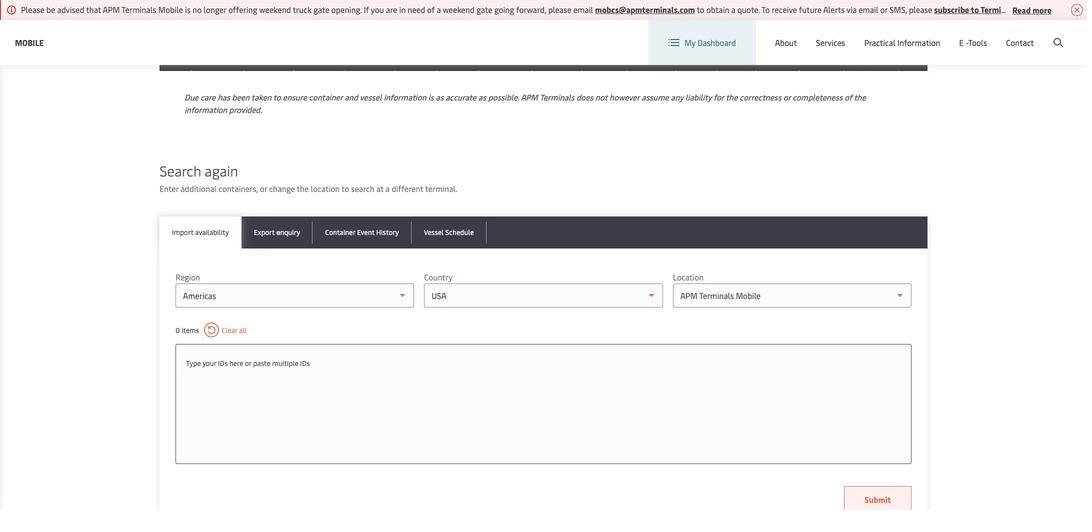 Task type: locate. For each thing, give the bounding box(es) containing it.
released left hold
[[586, 12, 619, 21]]

is left no
[[185, 4, 191, 15]]

about button
[[775, 20, 797, 65]]

forward,
[[516, 4, 546, 15]]

yard
[[537, 37, 550, 46]]

gate right truck
[[314, 4, 330, 15]]

0 vertical spatial of
[[427, 4, 435, 15]]

None text field
[[186, 355, 901, 373]]

that
[[86, 4, 101, 15]]

or right height
[[784, 92, 791, 103]]

mobile left no
[[158, 4, 183, 15]]

or left change
[[260, 183, 267, 194]]

- for tools
[[966, 37, 969, 48]]

practical information button
[[865, 20, 940, 65]]

0 horizontal spatial type
[[186, 359, 201, 368]]

the right completeness
[[854, 92, 866, 103]]

tab list
[[160, 217, 928, 249]]

1 please from the left
[[548, 4, 572, 15]]

- left out
[[537, 17, 539, 26]]

as left accurate
[[436, 92, 444, 103]]

as right accurate
[[478, 92, 486, 103]]

0 horizontal spatial -
[[537, 17, 539, 26]]

tab list containing import availability
[[160, 217, 928, 249]]

cma
[[399, 7, 414, 16], [349, 12, 364, 21]]

truck
[[293, 4, 312, 15]]

has
[[218, 92, 230, 103]]

0 vertical spatial type
[[760, 79, 775, 88]]

subscribe
[[934, 4, 970, 15]]

the right change
[[297, 183, 309, 194]]

or left sms,
[[881, 4, 888, 15]]

/ for create
[[1009, 29, 1012, 40]]

vessel
[[424, 228, 444, 237]]

1 horizontal spatial gate
[[477, 4, 493, 15]]

clear all button
[[204, 323, 247, 338]]

0 horizontal spatial email
[[574, 4, 593, 15]]

- inside community - out
[[537, 17, 539, 26]]

0 vertical spatial location
[[832, 29, 862, 40]]

weekend left truck
[[259, 4, 291, 15]]

type
[[760, 79, 775, 88], [186, 359, 201, 368]]

1 horizontal spatial released
[[631, 47, 664, 56]]

no
[[904, 12, 913, 21], [904, 47, 913, 56]]

0 horizontal spatial please
[[548, 4, 572, 15]]

enter
[[160, 183, 179, 194]]

1 vertical spatial released
[[631, 47, 664, 56]]

2 horizontal spatial the
[[854, 92, 866, 103]]

0 vertical spatial released
[[586, 12, 619, 21]]

0 items
[[176, 325, 199, 335]]

- right e
[[966, 37, 969, 48]]

community - out
[[537, 7, 576, 26]]

1 horizontal spatial type
[[760, 79, 775, 88]]

- inside dropdown button
[[966, 37, 969, 48]]

10/16/23 06:00
[[441, 7, 469, 26]]

released down hold
[[631, 47, 664, 56]]

please right sms,
[[909, 4, 933, 15]]

apm inside due care has been taken to ensure container and vessel information is as accurate as possible. apm terminals does not however assume any liability for the correctness or completeness of the information provided.
[[521, 92, 538, 103]]

0 vertical spatial mobile
[[158, 4, 183, 15]]

1 horizontal spatial as
[[478, 92, 486, 103]]

weekend up "06:00" on the top left of the page
[[443, 4, 475, 15]]

is left accurate
[[428, 92, 434, 103]]

search again enter additional containers, or change the location to search at a different terminal.
[[160, 161, 458, 194]]

0 horizontal spatial mobile
[[15, 37, 44, 48]]

0 horizontal spatial weekend
[[259, 4, 291, 15]]

at
[[377, 183, 384, 194]]

weekend
[[259, 4, 291, 15], [443, 4, 475, 15]]

please be advised that apm terminals mobile is no longer offering weekend truck gate opening. if you are in need of a weekend gate going forward, please email mobcs@apmterminals.com to obtain a quote. to receive future alerts via email or sms, please subscribe to terminal alerts .
[[21, 4, 1039, 15]]

cma for cma cgm tage
[[399, 7, 414, 16]]

a right at
[[386, 183, 390, 194]]

1 vertical spatial apm
[[521, 92, 538, 103]]

cma left you
[[349, 12, 364, 21]]

here
[[229, 359, 243, 368]]

type left your
[[186, 359, 201, 368]]

1 vertical spatial is
[[428, 92, 434, 103]]

tjn0232693
[[248, 12, 288, 21]]

of right need
[[427, 4, 435, 15]]

released
[[586, 12, 619, 21], [631, 47, 664, 56]]

2 weekend from the left
[[443, 4, 475, 15]]

0 vertical spatial terminals
[[122, 4, 156, 15]]

terminals right that
[[122, 4, 156, 15]]

ids right your
[[218, 359, 228, 368]]

1 vertical spatial location
[[673, 272, 704, 283]]

terminal.
[[425, 183, 458, 194]]

my dashboard button
[[669, 20, 736, 65]]

0 horizontal spatial cma
[[349, 12, 364, 21]]

services
[[816, 37, 846, 48]]

export еnquiry button
[[241, 217, 313, 249]]

need
[[408, 4, 425, 15]]

a right "obtain"
[[732, 4, 736, 15]]

no up global
[[904, 12, 913, 21]]

not ready image
[[315, 12, 325, 22]]

container
[[309, 92, 343, 103]]

ids right multiple
[[300, 359, 310, 368]]

global menu
[[895, 29, 940, 40]]

import availability
[[172, 228, 229, 237]]

provided.
[[229, 104, 262, 115]]

0 horizontal spatial as
[[436, 92, 444, 103]]

/
[[1009, 29, 1012, 40], [774, 69, 777, 79], [777, 79, 780, 88]]

the
[[726, 92, 738, 103], [854, 92, 866, 103], [297, 183, 309, 194]]

accurate
[[446, 92, 476, 103]]

1 vertical spatial no
[[904, 47, 913, 56]]

to right taken
[[273, 92, 281, 103]]

submit
[[865, 494, 891, 505]]

of
[[427, 4, 435, 15], [845, 92, 852, 103]]

0 vertical spatial is
[[185, 4, 191, 15]]

login / create account
[[988, 29, 1068, 40]]

if
[[364, 4, 369, 15]]

of right completeness
[[845, 92, 852, 103]]

1 horizontal spatial -
[[966, 37, 969, 48]]

33995.0
[[804, 47, 830, 56]]

1 email from the left
[[574, 4, 593, 15]]

vessel
[[360, 92, 382, 103]]

to left 'search'
[[342, 183, 349, 194]]

information right the vessel
[[384, 92, 426, 103]]

0 horizontal spatial apm
[[103, 4, 120, 15]]

1 horizontal spatial 10/16/23
[[483, 7, 511, 16]]

0 horizontal spatial of
[[427, 4, 435, 15]]

availability
[[195, 228, 229, 237]]

2 no from the top
[[904, 47, 913, 56]]

please
[[21, 4, 44, 15]]

is inside due care has been taken to ensure container and vessel information is as accurate as possible. apm terminals does not however assume any liability for the correctness or completeness of the information provided.
[[428, 92, 434, 103]]

to left "terminal"
[[971, 4, 979, 15]]

0 vertical spatial apm
[[103, 4, 120, 15]]

apm right that
[[103, 4, 120, 15]]

to
[[697, 4, 705, 15], [971, 4, 979, 15], [273, 92, 281, 103], [342, 183, 349, 194]]

None checkbox
[[170, 11, 182, 23]]

clear
[[222, 325, 237, 335]]

1 horizontal spatial apm
[[521, 92, 538, 103]]

2 as from the left
[[478, 92, 486, 103]]

1 vertical spatial -
[[966, 37, 969, 48]]

no for 33995.0
[[904, 47, 913, 56]]

0 horizontal spatial gate
[[314, 4, 330, 15]]

the inside search again enter additional containers, or change the location to search at a different terminal.
[[297, 183, 309, 194]]

a right "cgm" at left top
[[437, 4, 441, 15]]

0 horizontal spatial a
[[386, 183, 390, 194]]

does
[[577, 92, 594, 103]]

1 horizontal spatial please
[[909, 4, 933, 15]]

1 horizontal spatial cma
[[399, 7, 414, 16]]

global menu button
[[872, 20, 950, 50]]

10/16/23 up "06:00" on the top left of the page
[[441, 7, 469, 16]]

cma up "tage"
[[399, 7, 414, 16]]

2 10/16/23 from the left
[[483, 7, 511, 16]]

however
[[610, 92, 640, 103]]

sms,
[[890, 4, 907, 15]]

1 horizontal spatial alerts
[[1015, 4, 1037, 15]]

1 vertical spatial terminals
[[540, 92, 575, 103]]

switch location
[[806, 29, 862, 40]]

out
[[541, 17, 554, 26]]

to inside due care has been taken to ensure container and vessel information is as accurate as possible. apm terminals does not however assume any liability for the correctness or completeness of the information provided.
[[273, 92, 281, 103]]

2 email from the left
[[859, 4, 879, 15]]

mobile
[[158, 4, 183, 15], [15, 37, 44, 48]]

0 horizontal spatial 10/16/23
[[441, 7, 469, 16]]

10/16/23 up 21:10
[[483, 7, 511, 16]]

receive
[[772, 4, 797, 15]]

cma inside cma cgm tage
[[399, 7, 414, 16]]

1 horizontal spatial weekend
[[443, 4, 475, 15]]

1 horizontal spatial of
[[845, 92, 852, 103]]

and
[[345, 92, 358, 103]]

import
[[172, 228, 193, 237]]

1 ids from the left
[[218, 359, 228, 368]]

information down care
[[185, 104, 227, 115]]

container event history button
[[313, 217, 412, 249]]

0 horizontal spatial is
[[185, 4, 191, 15]]

1 horizontal spatial a
[[437, 4, 441, 15]]

to inside search again enter additional containers, or change the location to search at a different terminal.
[[342, 183, 349, 194]]

or inside due care has been taken to ensure container and vessel information is as accurate as possible. apm terminals does not however assume any liability for the correctness or completeness of the information provided.
[[784, 92, 791, 103]]

e
[[959, 37, 964, 48]]

1 vertical spatial of
[[845, 92, 852, 103]]

yard grounded (11834b1)
[[537, 37, 567, 66]]

1 horizontal spatial information
[[384, 92, 426, 103]]

gate up 21:10
[[477, 4, 493, 15]]

is
[[185, 4, 191, 15], [428, 92, 434, 103]]

any
[[671, 92, 684, 103]]

due
[[185, 92, 199, 103]]

mobile down please
[[15, 37, 44, 48]]

care
[[201, 92, 216, 103]]

1 10/16/23 from the left
[[441, 7, 469, 16]]

0 horizontal spatial alerts
[[824, 4, 845, 15]]

cma cgm tage
[[399, 7, 430, 26]]

0 horizontal spatial terminals
[[122, 4, 156, 15]]

type up correctness
[[760, 79, 775, 88]]

no down global
[[904, 47, 913, 56]]

0 horizontal spatial the
[[297, 183, 309, 194]]

possible.
[[488, 92, 519, 103]]

via
[[847, 4, 857, 15]]

going
[[494, 4, 514, 15]]

0 horizontal spatial information
[[185, 104, 227, 115]]

size / type / height
[[760, 69, 781, 98]]

1 horizontal spatial ids
[[300, 359, 310, 368]]

login / create account link
[[969, 20, 1068, 50]]

0 vertical spatial no
[[904, 12, 913, 21]]

the right for
[[726, 92, 738, 103]]

2 alerts from the left
[[1015, 4, 1037, 15]]

1 horizontal spatial email
[[859, 4, 879, 15]]

1 horizontal spatial terminals
[[540, 92, 575, 103]]

0 vertical spatial information
[[384, 92, 426, 103]]

None checkbox
[[170, 46, 182, 58]]

apm right possible.
[[521, 92, 538, 103]]

container event history
[[325, 228, 399, 237]]

a
[[437, 4, 441, 15], [732, 4, 736, 15], [386, 183, 390, 194]]

0 horizontal spatial released
[[586, 12, 619, 21]]

no for 15873.0
[[904, 12, 913, 21]]

country
[[424, 272, 453, 283]]

terminals left does
[[540, 92, 575, 103]]

0 horizontal spatial ids
[[218, 359, 228, 368]]

please up out
[[548, 4, 572, 15]]

10/16/23 for 06:00
[[441, 7, 469, 16]]

-
[[537, 17, 539, 26], [966, 37, 969, 48]]

1 no from the top
[[904, 12, 913, 21]]

0 vertical spatial -
[[537, 17, 539, 26]]

1 horizontal spatial is
[[428, 92, 434, 103]]

to left "obtain"
[[697, 4, 705, 15]]

read more button
[[1013, 4, 1052, 16]]



Task type: vqa. For each thing, say whether or not it's contained in the screenshot.
due
yes



Task type: describe. For each thing, give the bounding box(es) containing it.
10/20/23
[[721, 42, 751, 51]]

1 as from the left
[[436, 92, 444, 103]]

2 ids from the left
[[300, 359, 310, 368]]

type inside "size / type / height"
[[760, 79, 775, 88]]

you
[[371, 4, 384, 15]]

or inside search again enter additional containers, or change the location to search at a different terminal.
[[260, 183, 267, 194]]

export
[[254, 228, 275, 237]]

.
[[1037, 4, 1039, 15]]

taken
[[251, 92, 271, 103]]

obtain
[[707, 4, 730, 15]]

2 gate from the left
[[477, 4, 493, 15]]

mobcs@apmterminals.com link
[[595, 4, 695, 15]]

no
[[193, 4, 202, 15]]

or right the here
[[245, 359, 252, 368]]

06:00
[[441, 17, 461, 26]]

history
[[376, 228, 399, 237]]

liability
[[686, 92, 712, 103]]

1 alerts from the left
[[824, 4, 845, 15]]

e -tools
[[959, 37, 987, 48]]

containers,
[[219, 183, 258, 194]]

terminal
[[981, 4, 1013, 15]]

create
[[1014, 29, 1037, 40]]

search
[[160, 161, 201, 180]]

10/16/23 21:10
[[483, 7, 511, 26]]

submit button
[[844, 486, 912, 510]]

all
[[239, 325, 247, 335]]

assume
[[642, 92, 669, 103]]

paste
[[253, 359, 271, 368]]

for
[[714, 92, 724, 103]]

are
[[386, 4, 397, 15]]

size
[[760, 69, 773, 79]]

correctness
[[740, 92, 782, 103]]

1 vertical spatial type
[[186, 359, 201, 368]]

10/16/23 for 21:10
[[483, 7, 511, 16]]

2 please from the left
[[909, 4, 933, 15]]

ensure
[[283, 92, 307, 103]]

terminals inside due care has been taken to ensure container and vessel information is as accurate as possible. apm terminals does not however assume any liability for the correctness or completeness of the information provided.
[[540, 92, 575, 103]]

be
[[46, 4, 55, 15]]

export еnquiry
[[254, 228, 300, 237]]

1 gate from the left
[[314, 4, 330, 15]]

10/20/23 40/gp/96
[[721, 42, 792, 56]]

40/pl/86
[[760, 12, 791, 21]]

information
[[898, 37, 940, 48]]

mobcs@apmterminals.com
[[595, 4, 695, 15]]

practical
[[865, 37, 896, 48]]

read
[[1013, 4, 1031, 15]]

0 horizontal spatial location
[[673, 272, 704, 283]]

multiple
[[272, 359, 299, 368]]

event
[[357, 228, 375, 237]]

height
[[760, 88, 781, 98]]

quote. to
[[738, 4, 770, 15]]

type your ids here or paste multiple ids
[[186, 359, 310, 368]]

1 vertical spatial information
[[185, 104, 227, 115]]

cgm
[[415, 7, 430, 16]]

my dashboard
[[685, 37, 736, 48]]

cma for cma
[[349, 12, 364, 21]]

your
[[203, 359, 216, 368]]

container
[[325, 228, 355, 237]]

1 horizontal spatial the
[[726, 92, 738, 103]]

subscribe to terminal alerts link
[[934, 4, 1037, 15]]

read more
[[1013, 4, 1052, 15]]

due care has been taken to ensure container and vessel information is as accurate as possible. apm terminals does not however assume any liability for the correctness or completeness of the information provided.
[[185, 92, 866, 115]]

search
[[351, 183, 375, 194]]

community
[[537, 7, 576, 16]]

future
[[799, 4, 822, 15]]

/ for type
[[774, 69, 777, 79]]

login
[[988, 29, 1007, 40]]

opening.
[[332, 4, 362, 15]]

15873.0
[[804, 12, 828, 21]]

menu
[[919, 29, 940, 40]]

switch location button
[[790, 29, 862, 40]]

contact button
[[1006, 20, 1034, 65]]

1 horizontal spatial location
[[832, 29, 862, 40]]

1 horizontal spatial mobile
[[158, 4, 183, 15]]

40/gp/96
[[760, 47, 792, 56]]

grounded
[[537, 47, 567, 56]]

more
[[1033, 4, 1052, 15]]

close alert image
[[1071, 4, 1083, 16]]

1 weekend from the left
[[259, 4, 291, 15]]

tage
[[399, 17, 415, 26]]

services button
[[816, 20, 846, 65]]

account
[[1039, 29, 1068, 40]]

change
[[269, 183, 295, 194]]

2 horizontal spatial a
[[732, 4, 736, 15]]

e -tools button
[[959, 20, 987, 65]]

completeness
[[793, 92, 843, 103]]

- for out
[[537, 17, 539, 26]]

size / type / height button
[[760, 69, 796, 98]]

1 vertical spatial mobile
[[15, 37, 44, 48]]

a inside search again enter additional containers, or change the location to search at a different terminal.
[[386, 183, 390, 194]]

import availability button
[[160, 217, 241, 249]]

offering
[[228, 4, 257, 15]]

advised
[[57, 4, 84, 15]]

of inside due care has been taken to ensure container and vessel information is as accurate as possible. apm terminals does not however assume any liability for the correctness or completeness of the information provided.
[[845, 92, 852, 103]]

contact
[[1006, 37, 1034, 48]]



